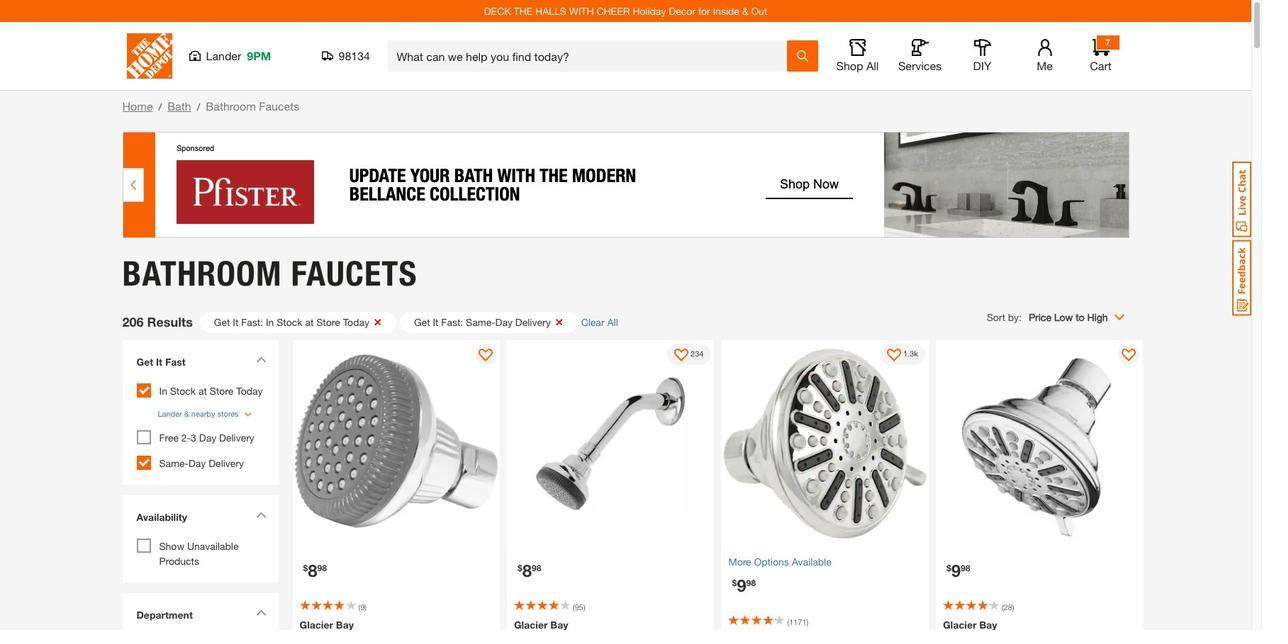 Task type: locate. For each thing, give the bounding box(es) containing it.
1 vertical spatial bathroom
[[122, 253, 282, 294]]

1 horizontal spatial stock
[[277, 316, 303, 328]]

1 vertical spatial at
[[199, 385, 207, 397]]

at
[[305, 316, 314, 328], [199, 385, 207, 397]]

0 vertical spatial in
[[266, 316, 274, 328]]

display image inside 234 dropdown button
[[675, 349, 689, 363]]

) for ( 95 )
[[584, 603, 586, 612]]

lander up free
[[158, 409, 182, 418]]

fast:
[[241, 316, 263, 328], [441, 316, 463, 328]]

( for 9
[[359, 603, 360, 612]]

0 horizontal spatial get
[[137, 356, 153, 368]]

display image
[[479, 349, 493, 363], [675, 349, 689, 363], [887, 349, 901, 363], [1122, 349, 1137, 363]]

2 vertical spatial caret icon image
[[256, 610, 266, 616]]

caret icon image for availability
[[256, 512, 266, 518]]

)
[[365, 603, 367, 612], [584, 603, 586, 612], [1013, 603, 1015, 612], [807, 618, 809, 627]]

delivery down free 2-3 day delivery link
[[209, 457, 244, 470]]

/ left bath
[[159, 101, 162, 113]]

2 caret icon image from the top
[[256, 512, 266, 518]]

1-spray 1.4 in. single wall mount fixed shower head in chrome image for ( 9 )
[[293, 340, 500, 548]]

0 horizontal spatial same-
[[159, 457, 189, 470]]

0 horizontal spatial at
[[199, 385, 207, 397]]

deck
[[484, 5, 511, 17]]

all for clear all
[[607, 316, 618, 328]]

bath link
[[167, 99, 191, 113]]

1171
[[789, 618, 807, 627]]

at inside get it fast: in stock at store today button
[[305, 316, 314, 328]]

day
[[495, 316, 513, 328], [199, 432, 216, 444], [189, 457, 206, 470]]

caret icon image inside the 'availability' link
[[256, 512, 266, 518]]

1 vertical spatial store
[[210, 385, 234, 397]]

0 vertical spatial faucets
[[259, 99, 299, 113]]

caret icon image
[[256, 356, 266, 363], [256, 512, 266, 518], [256, 610, 266, 616]]

1 fast: from the left
[[241, 316, 263, 328]]

(
[[359, 603, 360, 612], [573, 603, 575, 612], [1002, 603, 1004, 612], [788, 618, 789, 627]]

0 vertical spatial delivery
[[516, 316, 551, 328]]

get it fast link
[[129, 347, 271, 380]]

0 vertical spatial all
[[867, 59, 879, 72]]

lander 9pm
[[206, 49, 271, 62]]

delivery left clear
[[516, 316, 551, 328]]

get
[[214, 316, 230, 328], [414, 316, 430, 328], [137, 356, 153, 368]]

same-day delivery
[[159, 457, 244, 470]]

2 vertical spatial day
[[189, 457, 206, 470]]

1.3k
[[904, 349, 918, 358]]

& left the nearby
[[184, 409, 189, 418]]

1 vertical spatial all
[[607, 316, 618, 328]]

0 vertical spatial day
[[495, 316, 513, 328]]

&
[[742, 5, 749, 17], [184, 409, 189, 418]]

0 horizontal spatial today
[[236, 385, 263, 397]]

unavailable
[[187, 540, 239, 553]]

1 vertical spatial delivery
[[219, 432, 255, 444]]

get it fast: same-day delivery
[[414, 316, 551, 328]]

/
[[159, 101, 162, 113], [197, 101, 200, 113]]

decor
[[669, 5, 696, 17]]

same- inside button
[[466, 316, 495, 328]]

1 $ 8 98 from the left
[[303, 561, 327, 581]]

0 vertical spatial caret icon image
[[256, 356, 266, 363]]

0 horizontal spatial lander
[[158, 409, 182, 418]]

1 horizontal spatial in
[[266, 316, 274, 328]]

clear all button
[[581, 315, 629, 330]]

2 horizontal spatial it
[[433, 316, 439, 328]]

0 horizontal spatial it
[[156, 356, 162, 368]]

nearby
[[191, 409, 215, 418]]

0 horizontal spatial &
[[184, 409, 189, 418]]

all right clear
[[607, 316, 618, 328]]

1 horizontal spatial it
[[233, 316, 239, 328]]

2 1-spray 1.4 in. single wall mount fixed shower head in chrome image from the left
[[507, 340, 715, 548]]

0 horizontal spatial stock
[[170, 385, 196, 397]]

in down get it fast
[[159, 385, 167, 397]]

store
[[317, 316, 340, 328], [210, 385, 234, 397]]

at down bathroom faucets on the left
[[305, 316, 314, 328]]

today
[[343, 316, 370, 328], [236, 385, 263, 397]]

2 display image from the left
[[675, 349, 689, 363]]

0 horizontal spatial in
[[159, 385, 167, 397]]

0 horizontal spatial store
[[210, 385, 234, 397]]

$ 8 98
[[303, 561, 327, 581], [518, 561, 541, 581]]

2 / from the left
[[197, 101, 200, 113]]

3 caret icon image from the top
[[256, 610, 266, 616]]

2 fast: from the left
[[441, 316, 463, 328]]

bathroom up results
[[122, 253, 282, 294]]

2-
[[181, 432, 191, 444]]

8
[[308, 561, 317, 581], [522, 561, 532, 581]]

1 horizontal spatial 8
[[522, 561, 532, 581]]

high
[[1088, 311, 1108, 323]]

delivery inside button
[[516, 316, 551, 328]]

0 horizontal spatial 8
[[308, 561, 317, 581]]

0 horizontal spatial /
[[159, 101, 162, 113]]

in inside button
[[266, 316, 274, 328]]

2 vertical spatial delivery
[[209, 457, 244, 470]]

home link
[[122, 99, 153, 113]]

bathroom down lander 9pm
[[206, 99, 256, 113]]

) for ( 1171 )
[[807, 618, 809, 627]]

lander for lander 9pm
[[206, 49, 241, 62]]

1 horizontal spatial at
[[305, 316, 314, 328]]

1 vertical spatial caret icon image
[[256, 512, 266, 518]]

0 vertical spatial lander
[[206, 49, 241, 62]]

0 vertical spatial at
[[305, 316, 314, 328]]

it for get it fast: same-day delivery
[[433, 316, 439, 328]]

same-
[[466, 316, 495, 328], [159, 457, 189, 470]]

at up the nearby
[[199, 385, 207, 397]]

stock up lander & nearby stores
[[170, 385, 196, 397]]

the
[[514, 5, 533, 17]]

/ right bath
[[197, 101, 200, 113]]

1 vertical spatial stock
[[170, 385, 196, 397]]

store inside get it fast: in stock at store today button
[[317, 316, 340, 328]]

stock
[[277, 316, 303, 328], [170, 385, 196, 397]]

28
[[1004, 603, 1013, 612]]

0 horizontal spatial all
[[607, 316, 618, 328]]

1 horizontal spatial same-
[[466, 316, 495, 328]]

home / bath / bathroom faucets
[[122, 99, 299, 113]]

faucets
[[259, 99, 299, 113], [291, 253, 418, 294]]

1 vertical spatial lander
[[158, 409, 182, 418]]

1 horizontal spatial store
[[317, 316, 340, 328]]

the home depot logo image
[[127, 33, 172, 79]]

95
[[575, 603, 584, 612]]

caret icon image inside get it fast link
[[256, 356, 266, 363]]

0 horizontal spatial $ 8 98
[[303, 561, 327, 581]]

2 horizontal spatial get
[[414, 316, 430, 328]]

98
[[317, 563, 327, 574], [532, 563, 541, 574], [961, 563, 971, 574], [747, 578, 756, 589]]

services button
[[898, 39, 943, 73]]

fast: for in
[[241, 316, 263, 328]]

it
[[233, 316, 239, 328], [433, 316, 439, 328], [156, 356, 162, 368]]

all right shop
[[867, 59, 879, 72]]

0 horizontal spatial fast:
[[241, 316, 263, 328]]

halls
[[536, 5, 567, 17]]

3 display image from the left
[[887, 349, 901, 363]]

all inside shop all button
[[867, 59, 879, 72]]

with
[[569, 5, 594, 17]]

in
[[266, 316, 274, 328], [159, 385, 167, 397]]

0 vertical spatial today
[[343, 316, 370, 328]]

1-spray 1.4 in. single wall mount fixed shower head in chrome image
[[293, 340, 500, 548], [507, 340, 715, 548]]

1 caret icon image from the top
[[256, 356, 266, 363]]

0 vertical spatial &
[[742, 5, 749, 17]]

caret icon image for department
[[256, 610, 266, 616]]

diy button
[[960, 39, 1005, 73]]

0 vertical spatial same-
[[466, 316, 495, 328]]

options
[[754, 556, 789, 568]]

day inside button
[[495, 316, 513, 328]]

0 horizontal spatial 1-spray 1.4 in. single wall mount fixed shower head in chrome image
[[293, 340, 500, 548]]

in down bathroom faucets on the left
[[266, 316, 274, 328]]

1 horizontal spatial 1-spray 1.4 in. single wall mount fixed shower head in chrome image
[[507, 340, 715, 548]]

( 95 )
[[573, 603, 586, 612]]

in stock at store today link
[[159, 385, 263, 397]]

& left out
[[742, 5, 749, 17]]

delivery down stores
[[219, 432, 255, 444]]

1 horizontal spatial get
[[214, 316, 230, 328]]

0 vertical spatial stock
[[277, 316, 303, 328]]

shop all button
[[835, 39, 881, 73]]

sort by: price low to high
[[987, 311, 1108, 323]]

lander left 9pm
[[206, 49, 241, 62]]

1 horizontal spatial &
[[742, 5, 749, 17]]

1 horizontal spatial /
[[197, 101, 200, 113]]

1 horizontal spatial today
[[343, 316, 370, 328]]

get it fast
[[137, 356, 186, 368]]

0 vertical spatial store
[[317, 316, 340, 328]]

bathroom
[[206, 99, 256, 113], [122, 253, 282, 294]]

caret icon image inside department link
[[256, 610, 266, 616]]

) for ( 9 )
[[365, 603, 367, 612]]

9
[[952, 561, 961, 581], [737, 576, 747, 596], [360, 603, 365, 612]]

3-spray 3.5 in. single wall mount fixed adjustable shower head in chrome image
[[936, 340, 1144, 548]]

all inside clear all button
[[607, 316, 618, 328]]

holiday
[[633, 5, 666, 17]]

lander
[[206, 49, 241, 62], [158, 409, 182, 418]]

stock inside button
[[277, 316, 303, 328]]

delivery
[[516, 316, 551, 328], [219, 432, 255, 444], [209, 457, 244, 470]]

( 9 )
[[359, 603, 367, 612]]

1 horizontal spatial $ 9 98
[[947, 561, 971, 581]]

stock down bathroom faucets on the left
[[277, 316, 303, 328]]

1 1-spray 1.4 in. single wall mount fixed shower head in chrome image from the left
[[293, 340, 500, 548]]

1 horizontal spatial $ 8 98
[[518, 561, 541, 581]]

services
[[899, 59, 942, 72]]

it for get it fast: in stock at store today
[[233, 316, 239, 328]]

1 horizontal spatial fast:
[[441, 316, 463, 328]]

1 horizontal spatial all
[[867, 59, 879, 72]]

1 horizontal spatial lander
[[206, 49, 241, 62]]

sort
[[987, 311, 1006, 323]]



Task type: vqa. For each thing, say whether or not it's contained in the screenshot.
3's Delivery Scheduled
no



Task type: describe. For each thing, give the bounding box(es) containing it.
1.3k button
[[880, 344, 926, 365]]

out
[[751, 5, 768, 17]]

cheer
[[597, 5, 630, 17]]

1 vertical spatial day
[[199, 432, 216, 444]]

for
[[698, 5, 710, 17]]

98134 button
[[322, 49, 371, 63]]

by:
[[1008, 311, 1022, 323]]

show
[[159, 540, 184, 553]]

0 horizontal spatial $ 9 98
[[732, 576, 756, 596]]

cart
[[1090, 59, 1112, 72]]

1 vertical spatial in
[[159, 385, 167, 397]]

get it fast: in stock at store today
[[214, 316, 370, 328]]

products
[[159, 555, 199, 567]]

4 display image from the left
[[1122, 349, 1137, 363]]

7
[[1106, 37, 1111, 48]]

live chat image
[[1233, 162, 1252, 238]]

1 vertical spatial same-
[[159, 457, 189, 470]]

availability link
[[129, 503, 271, 535]]

deck the halls with cheer holiday decor for inside & out
[[484, 5, 768, 17]]

me button
[[1022, 39, 1068, 73]]

1 vertical spatial faucets
[[291, 253, 418, 294]]

clear
[[581, 316, 605, 328]]

( for 1171
[[788, 618, 789, 627]]

9pm
[[247, 49, 271, 62]]

bath
[[167, 99, 191, 113]]

234 button
[[667, 344, 711, 365]]

1 vertical spatial &
[[184, 409, 189, 418]]

( 28 )
[[1002, 603, 1015, 612]]

show unavailable products link
[[159, 540, 239, 567]]

get for get it fast: in stock at store today
[[214, 316, 230, 328]]

lander & nearby stores
[[158, 409, 239, 418]]

stores
[[217, 409, 239, 418]]

bathroom faucets
[[122, 253, 418, 294]]

1-spray 1.4 in. single wall mount fixed shower head in chrome image for ( 95 )
[[507, 340, 715, 548]]

206 results
[[122, 314, 193, 330]]

price
[[1029, 311, 1052, 323]]

in stock at store today
[[159, 385, 263, 397]]

( for 28
[[1002, 603, 1004, 612]]

free
[[159, 432, 179, 444]]

get for get it fast
[[137, 356, 153, 368]]

98134
[[339, 49, 370, 62]]

( for 95
[[573, 603, 575, 612]]

deck the halls with cheer holiday decor for inside & out link
[[484, 5, 768, 17]]

get it fast: same-day delivery button
[[400, 312, 578, 333]]

caret icon image for get it fast
[[256, 356, 266, 363]]

1 vertical spatial today
[[236, 385, 263, 397]]

free 2-3 day delivery link
[[159, 432, 255, 444]]

2 $ 8 98 from the left
[[518, 561, 541, 581]]

3-spray patterns 3.5 in. single wall mount fixed adjustable shower head in chrome image
[[722, 340, 929, 548]]

me
[[1037, 59, 1053, 72]]

2 8 from the left
[[522, 561, 532, 581]]

today inside button
[[343, 316, 370, 328]]

more options available link
[[729, 555, 922, 570]]

3
[[191, 432, 196, 444]]

feedback link image
[[1233, 240, 1252, 316]]

fast
[[165, 356, 186, 368]]

1 / from the left
[[159, 101, 162, 113]]

show unavailable products
[[159, 540, 239, 567]]

lander for lander & nearby stores
[[158, 409, 182, 418]]

0 horizontal spatial 9
[[360, 603, 365, 612]]

fast: for same-
[[441, 316, 463, 328]]

shop all
[[837, 59, 879, 72]]

department link
[[129, 601, 271, 630]]

2 horizontal spatial 9
[[952, 561, 961, 581]]

low
[[1055, 311, 1073, 323]]

clear all
[[581, 316, 618, 328]]

home
[[122, 99, 153, 113]]

cart 7
[[1090, 37, 1112, 72]]

all for shop all
[[867, 59, 879, 72]]

more options available
[[729, 556, 832, 568]]

diy
[[974, 59, 992, 72]]

shop
[[837, 59, 864, 72]]

it for get it fast
[[156, 356, 162, 368]]

to
[[1076, 311, 1085, 323]]

available
[[792, 556, 832, 568]]

0 vertical spatial bathroom
[[206, 99, 256, 113]]

1 8 from the left
[[308, 561, 317, 581]]

display image inside 1.3k dropdown button
[[887, 349, 901, 363]]

234
[[691, 349, 704, 358]]

same-day delivery link
[[159, 457, 244, 470]]

206
[[122, 314, 144, 330]]

free 2-3 day delivery
[[159, 432, 255, 444]]

availability
[[137, 511, 187, 523]]

more
[[729, 556, 752, 568]]

department
[[137, 609, 193, 621]]

results
[[147, 314, 193, 330]]

) for ( 28 )
[[1013, 603, 1015, 612]]

( 1171 )
[[788, 618, 809, 627]]

get it fast: in stock at store today button
[[200, 312, 396, 333]]

1 display image from the left
[[479, 349, 493, 363]]

1 horizontal spatial 9
[[737, 576, 747, 596]]

What can we help you find today? search field
[[397, 41, 786, 71]]

inside
[[713, 5, 740, 17]]

get for get it fast: same-day delivery
[[414, 316, 430, 328]]



